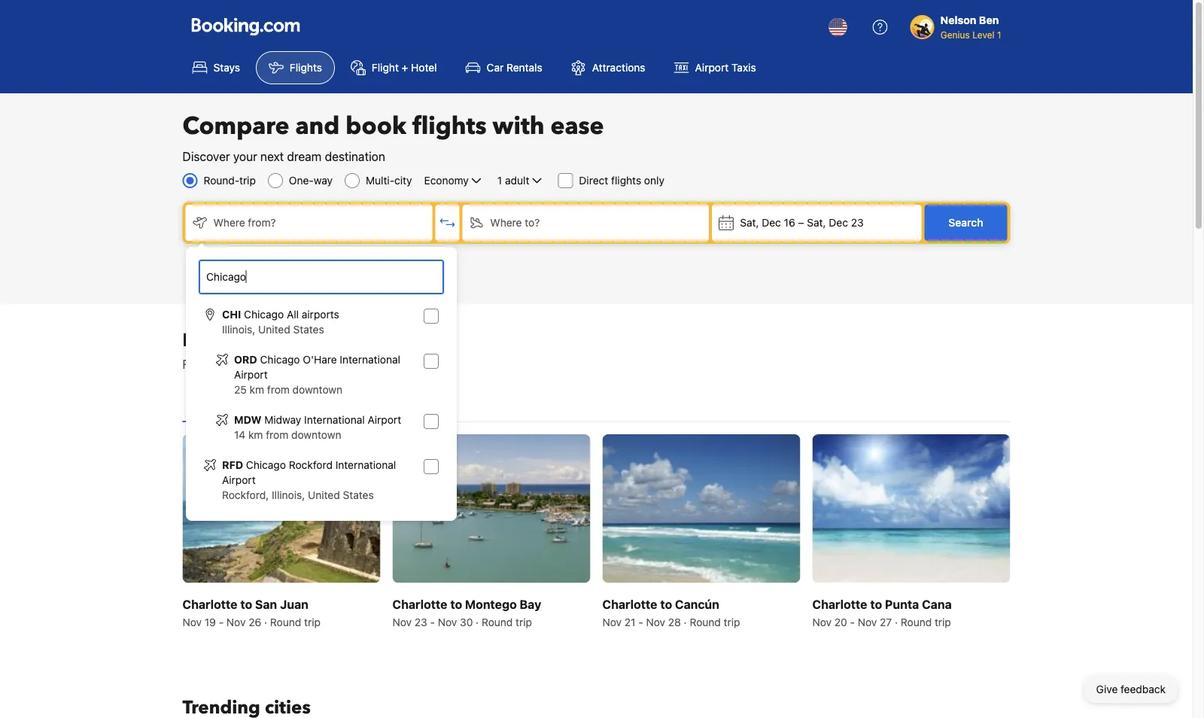 Task type: locate. For each thing, give the bounding box(es) containing it.
1 vertical spatial and
[[312, 357, 332, 371]]

punta
[[885, 597, 919, 611]]

to left san
[[240, 597, 252, 611]]

1 vertical spatial 23
[[415, 615, 427, 628]]

0 vertical spatial and
[[295, 110, 340, 143]]

and up dream
[[295, 110, 340, 143]]

4 round from the left
[[901, 615, 932, 628]]

nelson
[[941, 14, 977, 26]]

4 charlotte from the left
[[812, 597, 867, 611]]

sat, dec 16 – sat, dec 23
[[740, 216, 864, 229]]

km right 25
[[250, 383, 264, 396]]

next
[[260, 149, 284, 164]]

chicago o'hare international airport
[[234, 353, 400, 381]]

attractions link
[[558, 51, 658, 84]]

1 horizontal spatial united
[[308, 489, 340, 501]]

with
[[493, 110, 545, 143]]

illinois, down chicago rockford international airport on the bottom of the page
[[272, 489, 305, 501]]

5 nov from the left
[[602, 615, 622, 628]]

- right 19
[[219, 615, 224, 628]]

0 horizontal spatial united
[[258, 323, 290, 336]]

to up 27
[[870, 597, 882, 611]]

chicago inside chicago o'hare international airport
[[260, 353, 300, 366]]

4 to from the left
[[870, 597, 882, 611]]

· inside "charlotte to montego bay nov 23 - nov 30 · round trip"
[[476, 615, 479, 628]]

to inside "charlotte to montego bay nov 23 - nov 30 · round trip"
[[450, 597, 462, 611]]

1 inside 1 adult popup button
[[497, 174, 502, 187]]

23 inside "charlotte to montego bay nov 23 - nov 30 · round trip"
[[415, 615, 427, 628]]

airport inside chicago o'hare international airport
[[234, 368, 268, 381]]

airport for chicago o'hare international airport
[[234, 368, 268, 381]]

- inside "charlotte to punta cana nov 20 - nov 27 · round trip"
[[850, 615, 855, 628]]

1 - from the left
[[219, 615, 224, 628]]

international for midway
[[304, 414, 365, 426]]

attractions
[[592, 61, 645, 74]]

1 horizontal spatial states
[[343, 489, 374, 501]]

where from? button
[[186, 205, 432, 241]]

airport inside chicago rockford international airport
[[222, 474, 256, 486]]

airport down rfd
[[222, 474, 256, 486]]

where to?
[[490, 216, 540, 229]]

chicago right rfd
[[246, 459, 286, 471]]

ord
[[234, 353, 257, 366]]

chicago rockford international airport
[[222, 459, 396, 486]]

6 nov from the left
[[646, 615, 665, 628]]

from?
[[248, 216, 276, 229]]

km right 14
[[248, 429, 263, 441]]

international inside mdw midway international airport 14 km from downtown
[[304, 414, 365, 426]]

charlotte up the 21
[[602, 597, 657, 611]]

chicago
[[244, 308, 284, 321], [260, 353, 300, 366], [246, 459, 286, 471]]

dream
[[287, 149, 322, 164]]

23
[[851, 216, 864, 229], [415, 615, 427, 628]]

- right 20
[[850, 615, 855, 628]]

km inside mdw midway international airport 14 km from downtown
[[248, 429, 263, 441]]

downtown
[[293, 383, 343, 396], [291, 429, 341, 441]]

round down cancún
[[690, 615, 721, 628]]

where
[[213, 216, 245, 229], [490, 216, 522, 229]]

united down chicago rockford international airport on the bottom of the page
[[308, 489, 340, 501]]

2 · from the left
[[476, 615, 479, 628]]

downtown up the rockford
[[291, 429, 341, 441]]

illinois,
[[222, 323, 255, 336], [272, 489, 305, 501]]

international down domestic
[[304, 414, 365, 426]]

airport
[[695, 61, 729, 74], [234, 368, 268, 381], [368, 414, 401, 426], [222, 474, 256, 486]]

international inside chicago rockford international airport
[[335, 459, 396, 471]]

give feedback
[[1096, 683, 1166, 695]]

chicago inside chicago rockford international airport
[[246, 459, 286, 471]]

round for charlotte to punta cana
[[901, 615, 932, 628]]

round inside "charlotte to punta cana nov 20 - nov 27 · round trip"
[[901, 615, 932, 628]]

airport down ord
[[234, 368, 268, 381]]

1 vertical spatial downtown
[[291, 429, 341, 441]]

round down montego
[[482, 615, 513, 628]]

taxis
[[732, 61, 756, 74]]

trip inside charlotte to cancún nov 21 - nov 28 · round trip
[[724, 615, 740, 628]]

1 · from the left
[[264, 615, 267, 628]]

to inside "charlotte to punta cana nov 20 - nov 27 · round trip"
[[870, 597, 882, 611]]

3 to from the left
[[660, 597, 672, 611]]

stays link
[[180, 51, 253, 84]]

round inside charlotte to san juan nov 19 - nov 26 · round trip
[[270, 615, 301, 628]]

1 horizontal spatial dec
[[829, 216, 848, 229]]

charlotte left montego
[[393, 597, 447, 611]]

1 horizontal spatial illinois,
[[272, 489, 305, 501]]

0 vertical spatial km
[[250, 383, 264, 396]]

trip right 28
[[724, 615, 740, 628]]

domestic
[[258, 357, 308, 371]]

trip down bay
[[516, 615, 532, 628]]

from inside mdw midway international airport 14 km from downtown
[[266, 429, 288, 441]]

1 left adult
[[497, 174, 502, 187]]

trip down your
[[239, 174, 256, 187]]

1 horizontal spatial where
[[490, 216, 522, 229]]

to up 28
[[660, 597, 672, 611]]

round-
[[204, 174, 239, 187]]

1 vertical spatial from
[[266, 429, 288, 441]]

airports
[[302, 308, 339, 321]]

1 to from the left
[[240, 597, 252, 611]]

2 round from the left
[[482, 615, 513, 628]]

0 horizontal spatial where
[[213, 216, 245, 229]]

2 to from the left
[[450, 597, 462, 611]]

3 - from the left
[[638, 615, 643, 628]]

0 horizontal spatial dec
[[762, 216, 781, 229]]

ben
[[979, 14, 999, 26]]

0 horizontal spatial 23
[[415, 615, 427, 628]]

- for charlotte to montego bay
[[430, 615, 435, 628]]

one-
[[289, 174, 314, 187]]

round inside "charlotte to montego bay nov 23 - nov 30 · round trip"
[[482, 615, 513, 628]]

find
[[183, 357, 206, 371]]

28
[[668, 615, 681, 628]]

where left to?
[[490, 216, 522, 229]]

8 nov from the left
[[858, 615, 877, 628]]

airport taxis
[[695, 61, 756, 74]]

0 horizontal spatial 1
[[497, 174, 502, 187]]

charlotte up 19
[[183, 597, 237, 611]]

international up mdw
[[195, 396, 255, 408]]

0 vertical spatial chicago
[[244, 308, 284, 321]]

30
[[460, 615, 473, 628]]

1 vertical spatial states
[[343, 489, 374, 501]]

2 charlotte from the left
[[393, 597, 447, 611]]

flights up economy
[[412, 110, 487, 143]]

give feedback button
[[1084, 676, 1178, 703]]

international right the rockford
[[335, 459, 396, 471]]

ease
[[551, 110, 604, 143]]

from down domestic
[[267, 383, 290, 396]]

cana
[[922, 597, 952, 611]]

1 dec from the left
[[762, 216, 781, 229]]

illinois, down chi
[[222, 323, 255, 336]]

2 - from the left
[[430, 615, 435, 628]]

international inside chicago o'hare international airport
[[340, 353, 400, 366]]

charlotte
[[183, 597, 237, 611], [393, 597, 447, 611], [602, 597, 657, 611], [812, 597, 867, 611]]

trip for charlotte to punta cana
[[935, 615, 951, 628]]

flight + hotel link
[[338, 51, 450, 84]]

3 charlotte from the left
[[602, 597, 657, 611]]

from
[[267, 383, 290, 396], [266, 429, 288, 441]]

united inside chi chicago all airports illinois, united states
[[258, 323, 290, 336]]

charlotte up 20
[[812, 597, 867, 611]]

trip inside charlotte to san juan nov 19 - nov 26 · round trip
[[304, 615, 321, 628]]

- inside charlotte to san juan nov 19 - nov 26 · round trip
[[219, 615, 224, 628]]

4 · from the left
[[895, 615, 898, 628]]

cancún
[[675, 597, 719, 611]]

to inside charlotte to cancún nov 21 - nov 28 · round trip
[[660, 597, 672, 611]]

dec left 16
[[762, 216, 781, 229]]

0 vertical spatial states
[[293, 323, 324, 336]]

· right 27
[[895, 615, 898, 628]]

trip inside "charlotte to punta cana nov 20 - nov 27 · round trip"
[[935, 615, 951, 628]]

1 vertical spatial 1
[[497, 174, 502, 187]]

airport inside mdw midway international airport 14 km from downtown
[[368, 414, 401, 426]]

0 vertical spatial united
[[258, 323, 290, 336]]

0 horizontal spatial illinois,
[[222, 323, 255, 336]]

0 vertical spatial 23
[[851, 216, 864, 229]]

3 nov from the left
[[393, 615, 412, 628]]

- inside "charlotte to montego bay nov 23 - nov 30 · round trip"
[[430, 615, 435, 628]]

0 vertical spatial 1
[[997, 29, 1001, 40]]

way
[[314, 174, 333, 187]]

tab list
[[183, 382, 1010, 423]]

1 right the level at the top
[[997, 29, 1001, 40]]

united
[[258, 323, 290, 336], [308, 489, 340, 501]]

1 vertical spatial chicago
[[260, 353, 300, 366]]

trip down juan
[[304, 615, 321, 628]]

where to? button
[[462, 205, 709, 241]]

3 round from the left
[[690, 615, 721, 628]]

2 sat, from the left
[[807, 216, 826, 229]]

trip
[[239, 174, 256, 187], [304, 615, 321, 628], [516, 615, 532, 628], [724, 615, 740, 628], [935, 615, 951, 628]]

trip inside "charlotte to montego bay nov 23 - nov 30 · round trip"
[[516, 615, 532, 628]]

sat, left 16
[[740, 216, 759, 229]]

to inside charlotte to san juan nov 19 - nov 26 · round trip
[[240, 597, 252, 611]]

airport for mdw midway international airport 14 km from downtown
[[368, 414, 401, 426]]

1 adult button
[[496, 172, 546, 190]]

27
[[880, 615, 892, 628]]

1 horizontal spatial sat,
[[807, 216, 826, 229]]

direct flights only
[[579, 174, 665, 187]]

you
[[359, 328, 391, 353]]

dec right –
[[829, 216, 848, 229]]

23 right –
[[851, 216, 864, 229]]

chicago for rfd
[[246, 459, 286, 471]]

trip for charlotte to montego bay
[[516, 615, 532, 628]]

1 where from the left
[[213, 216, 245, 229]]

1 horizontal spatial 23
[[851, 216, 864, 229]]

· right 26
[[264, 615, 267, 628]]

and down near
[[312, 357, 332, 371]]

1 nov from the left
[[183, 615, 202, 628]]

0 horizontal spatial sat,
[[740, 216, 759, 229]]

tab list containing international
[[183, 382, 1010, 423]]

charlotte inside "charlotte to punta cana nov 20 - nov 27 · round trip"
[[812, 597, 867, 611]]

flights inside compare and book flights with ease discover your next dream destination
[[412, 110, 487, 143]]

charlotte inside "charlotte to montego bay nov 23 - nov 30 · round trip"
[[393, 597, 447, 611]]

charlotte to cancún image
[[602, 434, 800, 583]]

charlotte inside charlotte to san juan nov 19 - nov 26 · round trip
[[183, 597, 237, 611]]

16
[[784, 216, 795, 229]]

trip down cana
[[935, 615, 951, 628]]

-
[[219, 615, 224, 628], [430, 615, 435, 628], [638, 615, 643, 628], [850, 615, 855, 628]]

25 km from downtown
[[234, 383, 343, 396]]

sat, right –
[[807, 216, 826, 229]]

from down midway
[[266, 429, 288, 441]]

near
[[315, 328, 354, 353]]

downtown down chicago o'hare international airport
[[293, 383, 343, 396]]

level
[[973, 29, 995, 40]]

booking.com logo image
[[192, 18, 300, 36], [192, 18, 300, 36]]

charlotte to punta cana nov 20 - nov 27 · round trip
[[812, 597, 952, 628]]

chicago up 25 km from downtown
[[260, 353, 300, 366]]

chi chicago all airports illinois, united states
[[222, 308, 339, 336]]

to for san
[[240, 597, 252, 611]]

· for charlotte to san juan
[[264, 615, 267, 628]]

international down you
[[340, 353, 400, 366]]

trip for charlotte to san juan
[[304, 615, 321, 628]]

- left the 30
[[430, 615, 435, 628]]

flights
[[290, 61, 322, 74]]

charlotte to punta cana image
[[812, 434, 1010, 583]]

1 vertical spatial km
[[248, 429, 263, 441]]

Airport or city text field
[[205, 269, 438, 285]]

0 horizontal spatial states
[[293, 323, 324, 336]]

charlotte inside charlotte to cancún nov 21 - nov 28 · round trip
[[602, 597, 657, 611]]

- inside charlotte to cancún nov 21 - nov 28 · round trip
[[638, 615, 643, 628]]

3 · from the left
[[684, 615, 687, 628]]

14
[[234, 429, 246, 441]]

1 charlotte from the left
[[183, 597, 237, 611]]

round down juan
[[270, 615, 301, 628]]

united down all
[[258, 323, 290, 336]]

·
[[264, 615, 267, 628], [476, 615, 479, 628], [684, 615, 687, 628], [895, 615, 898, 628]]

1 horizontal spatial 1
[[997, 29, 1001, 40]]

km
[[250, 383, 264, 396], [248, 429, 263, 441]]

to up the 30
[[450, 597, 462, 611]]

round down "punta"
[[901, 615, 932, 628]]

· inside "charlotte to punta cana nov 20 - nov 27 · round trip"
[[895, 615, 898, 628]]

4 - from the left
[[850, 615, 855, 628]]

airport down international
[[368, 414, 401, 426]]

chicago left all
[[244, 308, 284, 321]]

7 nov from the left
[[812, 615, 832, 628]]

- right the 21
[[638, 615, 643, 628]]

dec
[[762, 216, 781, 229], [829, 216, 848, 229]]

to for montego
[[450, 597, 462, 611]]

2 where from the left
[[490, 216, 522, 229]]

where left the from?
[[213, 216, 245, 229]]

23 left the 30
[[415, 615, 427, 628]]

0 vertical spatial illinois,
[[222, 323, 255, 336]]

· inside charlotte to san juan nov 19 - nov 26 · round trip
[[264, 615, 267, 628]]

adult
[[505, 174, 529, 187]]

· right 28
[[684, 615, 687, 628]]

city
[[395, 174, 412, 187]]

1 round from the left
[[270, 615, 301, 628]]

destination
[[325, 149, 385, 164]]

chicago for ord
[[260, 353, 300, 366]]

states down chicago rockford international airport on the bottom of the page
[[343, 489, 374, 501]]

chicago inside chi chicago all airports illinois, united states
[[244, 308, 284, 321]]

mdw
[[234, 414, 262, 426]]

to for punta
[[870, 597, 882, 611]]

flights right international
[[406, 357, 440, 371]]

· right the 30
[[476, 615, 479, 628]]

states down the airports
[[293, 323, 324, 336]]

· for charlotte to montego bay
[[476, 615, 479, 628]]

sat,
[[740, 216, 759, 229], [807, 216, 826, 229]]

2 nov from the left
[[227, 615, 246, 628]]

2 vertical spatial chicago
[[246, 459, 286, 471]]



Task type: describe. For each thing, give the bounding box(es) containing it.
airport left taxis
[[695, 61, 729, 74]]

hotel
[[411, 61, 437, 74]]

popular flights near you find deals on domestic and international flights
[[183, 328, 440, 371]]

domestic
[[279, 396, 325, 408]]

montego
[[465, 597, 517, 611]]

charlotte to san juan nov 19 - nov 26 · round trip
[[183, 597, 321, 628]]

4 nov from the left
[[438, 615, 457, 628]]

round for charlotte to san juan
[[270, 615, 301, 628]]

round inside charlotte to cancún nov 21 - nov 28 · round trip
[[690, 615, 721, 628]]

one-way
[[289, 174, 333, 187]]

rockford,
[[222, 489, 269, 501]]

and inside compare and book flights with ease discover your next dream destination
[[295, 110, 340, 143]]

0 vertical spatial from
[[267, 383, 290, 396]]

to?
[[525, 216, 540, 229]]

20
[[835, 615, 847, 628]]

downtown inside mdw midway international airport 14 km from downtown
[[291, 429, 341, 441]]

charlotte for charlotte to punta cana
[[812, 597, 867, 611]]

international inside button
[[195, 396, 255, 408]]

airport for chicago rockford international airport
[[222, 474, 256, 486]]

car rentals
[[487, 61, 542, 74]]

chi
[[222, 308, 241, 321]]

charlotte to san juan image
[[183, 434, 380, 583]]

give
[[1096, 683, 1118, 695]]

economy
[[424, 174, 469, 187]]

1 vertical spatial united
[[308, 489, 340, 501]]

- for charlotte to punta cana
[[850, 615, 855, 628]]

2 dec from the left
[[829, 216, 848, 229]]

19
[[205, 615, 216, 628]]

airport taxis link
[[661, 51, 769, 84]]

charlotte for charlotte to cancún
[[602, 597, 657, 611]]

charlotte for charlotte to san juan
[[183, 597, 237, 611]]

- for charlotte to san juan
[[219, 615, 224, 628]]

0 vertical spatial downtown
[[293, 383, 343, 396]]

flight + hotel
[[372, 61, 437, 74]]

illinois, inside chi chicago all airports illinois, united states
[[222, 323, 255, 336]]

1 vertical spatial illinois,
[[272, 489, 305, 501]]

rockford, illinois, united states
[[222, 489, 374, 501]]

san
[[255, 597, 277, 611]]

deals
[[209, 357, 238, 371]]

stays
[[213, 61, 240, 74]]

rfd
[[222, 459, 243, 471]]

discover
[[183, 149, 230, 164]]

all
[[287, 308, 299, 321]]

midway
[[264, 414, 301, 426]]

charlotte for charlotte to montego bay
[[393, 597, 447, 611]]

21
[[625, 615, 636, 628]]

flights left the only
[[611, 174, 641, 187]]

international for o'hare
[[340, 353, 400, 366]]

rentals
[[507, 61, 542, 74]]

rockford
[[289, 459, 333, 471]]

flights up domestic
[[255, 328, 310, 353]]

round-trip
[[204, 174, 256, 187]]

mdw midway international airport 14 km from downtown
[[234, 414, 401, 441]]

+
[[402, 61, 408, 74]]

1 adult
[[497, 174, 529, 187]]

only
[[644, 174, 665, 187]]

car
[[487, 61, 504, 74]]

where for where to?
[[490, 216, 522, 229]]

direct
[[579, 174, 608, 187]]

where for where from?
[[213, 216, 245, 229]]

search button
[[925, 205, 1007, 241]]

your
[[233, 149, 257, 164]]

international for rockford
[[335, 459, 396, 471]]

genius
[[941, 29, 970, 40]]

nelson ben genius level 1
[[941, 14, 1001, 40]]

press enter to select airport, and then press spacebar to add another airport element
[[198, 301, 445, 509]]

on
[[241, 357, 255, 371]]

and inside popular flights near you find deals on domestic and international flights
[[312, 357, 332, 371]]

international
[[335, 357, 403, 371]]

car rentals link
[[453, 51, 555, 84]]

1 inside nelson ben genius level 1
[[997, 29, 1001, 40]]

charlotte to montego bay image
[[393, 434, 590, 583]]

to for cancún
[[660, 597, 672, 611]]

compare and book flights with ease discover your next dream destination
[[183, 110, 604, 164]]

juan
[[280, 597, 309, 611]]

26
[[249, 615, 261, 628]]

popular
[[183, 328, 250, 353]]

charlotte to montego bay nov 23 - nov 30 · round trip
[[393, 597, 541, 628]]

bay
[[520, 597, 541, 611]]

1 sat, from the left
[[740, 216, 759, 229]]

· for charlotte to punta cana
[[895, 615, 898, 628]]

23 inside popup button
[[851, 216, 864, 229]]

charlotte to cancún nov 21 - nov 28 · round trip
[[602, 597, 740, 628]]

search
[[949, 216, 983, 229]]

international button
[[183, 382, 267, 421]]

where from?
[[213, 216, 276, 229]]

domestic button
[[267, 382, 337, 421]]

· inside charlotte to cancún nov 21 - nov 28 · round trip
[[684, 615, 687, 628]]

sat, dec 16 – sat, dec 23 button
[[712, 205, 922, 241]]

states inside chi chicago all airports illinois, united states
[[293, 323, 324, 336]]

–
[[798, 216, 804, 229]]

feedback
[[1121, 683, 1166, 695]]

multi-city
[[366, 174, 412, 187]]

round for charlotte to montego bay
[[482, 615, 513, 628]]

25
[[234, 383, 247, 396]]

multi-
[[366, 174, 395, 187]]

book
[[346, 110, 406, 143]]

o'hare
[[303, 353, 337, 366]]

compare
[[183, 110, 289, 143]]



Task type: vqa. For each thing, say whether or not it's contained in the screenshot.
topmost up
no



